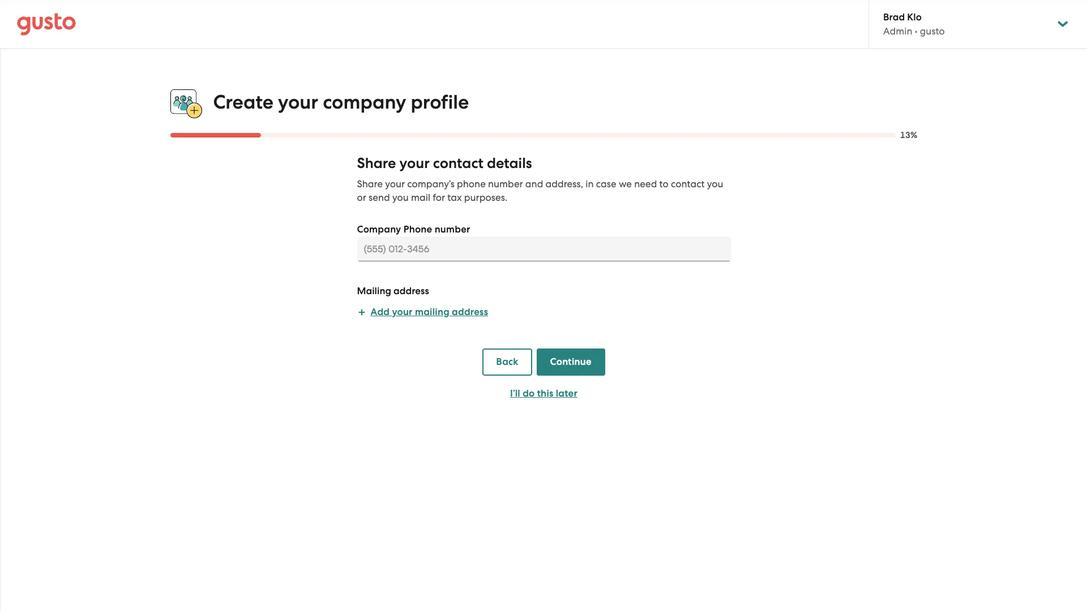 Task type: describe. For each thing, give the bounding box(es) containing it.
•
[[915, 25, 918, 37]]

mailing address
[[357, 285, 429, 297]]

i'll do this later button
[[483, 381, 605, 408]]

or
[[357, 192, 366, 203]]

Company Phone number telephone field
[[357, 237, 731, 262]]

case
[[596, 178, 616, 190]]

your for mailing
[[392, 306, 413, 318]]

in
[[586, 178, 594, 190]]

i'll
[[510, 388, 520, 400]]

share your contact details
[[357, 155, 532, 172]]

gusto
[[920, 25, 945, 37]]

we
[[619, 178, 632, 190]]

0 horizontal spatial number
[[435, 224, 470, 236]]

1 vertical spatial address
[[452, 306, 488, 318]]

phone
[[457, 178, 486, 190]]

company phone number
[[357, 224, 470, 236]]

mailing
[[415, 306, 449, 318]]

mailing
[[357, 285, 391, 297]]

0 horizontal spatial contact
[[433, 155, 483, 172]]

share your company's phone number and address, in case we need to contact you or send you mail for tax purposes.
[[357, 178, 723, 203]]

company's
[[407, 178, 455, 190]]

company
[[357, 224, 401, 236]]

add
[[371, 306, 390, 318]]

share for share your company's phone number and address, in case we need to contact you or send you mail for tax purposes.
[[357, 178, 383, 190]]

profile
[[411, 91, 469, 114]]

tax
[[447, 192, 462, 203]]

0 horizontal spatial address
[[394, 285, 429, 297]]

your for company's
[[385, 178, 405, 190]]

brad
[[883, 11, 905, 23]]

number inside share your company's phone number and address, in case we need to contact you or send you mail for tax purposes.
[[488, 178, 523, 190]]

share for share your contact details
[[357, 155, 396, 172]]



Task type: locate. For each thing, give the bounding box(es) containing it.
phone
[[404, 224, 432, 236]]

share
[[357, 155, 396, 172], [357, 178, 383, 190]]

1 share from the top
[[357, 155, 396, 172]]

to
[[659, 178, 669, 190]]

0 vertical spatial address
[[394, 285, 429, 297]]

do
[[523, 388, 535, 400]]

contact
[[433, 155, 483, 172], [671, 178, 705, 190]]

continue button
[[537, 349, 605, 376]]

number down details
[[488, 178, 523, 190]]

back link
[[483, 349, 532, 376]]

your right create
[[278, 91, 318, 114]]

number
[[488, 178, 523, 190], [435, 224, 470, 236]]

1 horizontal spatial contact
[[671, 178, 705, 190]]

address
[[394, 285, 429, 297], [452, 306, 488, 318]]

add your mailing address
[[371, 306, 488, 318]]

address,
[[546, 178, 583, 190]]

share up send
[[357, 155, 396, 172]]

your up company's
[[399, 155, 430, 172]]

admin
[[883, 25, 912, 37]]

your
[[278, 91, 318, 114], [399, 155, 430, 172], [385, 178, 405, 190], [392, 306, 413, 318]]

this
[[537, 388, 553, 400]]

1 vertical spatial contact
[[671, 178, 705, 190]]

1 vertical spatial share
[[357, 178, 383, 190]]

contact inside share your company's phone number and address, in case we need to contact you or send you mail for tax purposes.
[[671, 178, 705, 190]]

share inside share your company's phone number and address, in case we need to contact you or send you mail for tax purposes.
[[357, 178, 383, 190]]

need
[[634, 178, 657, 190]]

your right add
[[392, 306, 413, 318]]

brad klo admin • gusto
[[883, 11, 945, 37]]

1 vertical spatial number
[[435, 224, 470, 236]]

0 vertical spatial share
[[357, 155, 396, 172]]

back
[[496, 356, 518, 368]]

contact up 'phone'
[[433, 155, 483, 172]]

send
[[369, 192, 390, 203]]

you left mail
[[392, 192, 409, 203]]

address up add your mailing address on the left bottom
[[394, 285, 429, 297]]

your up send
[[385, 178, 405, 190]]

share up or
[[357, 178, 383, 190]]

i'll do this later
[[510, 388, 577, 400]]

0 vertical spatial number
[[488, 178, 523, 190]]

1 horizontal spatial number
[[488, 178, 523, 190]]

0 horizontal spatial you
[[392, 192, 409, 203]]

you right to
[[707, 178, 723, 190]]

home image
[[17, 13, 76, 35]]

later
[[556, 388, 577, 400]]

and
[[525, 178, 543, 190]]

company
[[323, 91, 406, 114]]

0 vertical spatial you
[[707, 178, 723, 190]]

13%
[[900, 130, 917, 141]]

1 horizontal spatial address
[[452, 306, 488, 318]]

address right the mailing
[[452, 306, 488, 318]]

purposes.
[[464, 192, 507, 203]]

mail
[[411, 192, 430, 203]]

number down tax
[[435, 224, 470, 236]]

create
[[213, 91, 273, 114]]

you
[[707, 178, 723, 190], [392, 192, 409, 203]]

for
[[433, 192, 445, 203]]

2 share from the top
[[357, 178, 383, 190]]

your inside share your company's phone number and address, in case we need to contact you or send you mail for tax purposes.
[[385, 178, 405, 190]]

your for company
[[278, 91, 318, 114]]

continue
[[550, 356, 591, 368]]

1 vertical spatial you
[[392, 192, 409, 203]]

create your company profile
[[213, 91, 469, 114]]

details
[[487, 155, 532, 172]]

contact right to
[[671, 178, 705, 190]]

1 horizontal spatial you
[[707, 178, 723, 190]]

0 vertical spatial contact
[[433, 155, 483, 172]]

klo
[[907, 11, 922, 23]]

your for contact
[[399, 155, 430, 172]]



Task type: vqa. For each thing, say whether or not it's contained in the screenshot.
project
no



